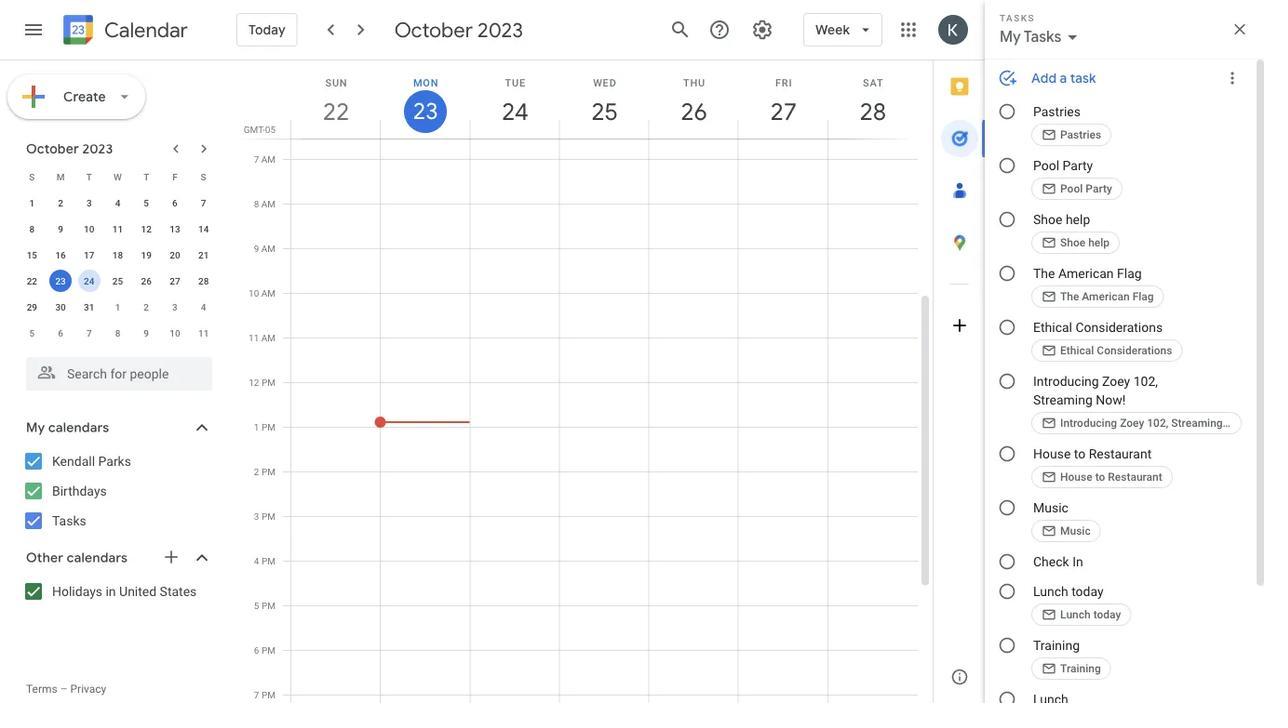 Task type: describe. For each thing, give the bounding box(es) containing it.
0 horizontal spatial 2023
[[82, 141, 113, 157]]

kendall parks
[[52, 454, 131, 469]]

pm for 3 pm
[[262, 511, 276, 522]]

pm for 1 pm
[[262, 422, 276, 433]]

9 for november 9 element
[[144, 328, 149, 339]]

1 pm
[[254, 422, 276, 433]]

24 cell
[[75, 268, 103, 294]]

27 link
[[762, 90, 805, 133]]

united
[[119, 584, 157, 600]]

7 for 7 am
[[254, 154, 259, 165]]

thu 26
[[680, 77, 706, 127]]

create
[[63, 88, 106, 105]]

10 for 10 element
[[84, 223, 94, 235]]

28 element
[[192, 270, 215, 292]]

week button
[[804, 7, 883, 52]]

4 for 4 pm
[[254, 556, 259, 567]]

thu
[[683, 77, 706, 88]]

05
[[265, 124, 276, 135]]

7 for "november 7" element
[[87, 328, 92, 339]]

terms – privacy
[[26, 683, 106, 696]]

28 inside column header
[[859, 96, 885, 127]]

november 9 element
[[135, 322, 158, 344]]

gmt-
[[244, 124, 265, 135]]

0 horizontal spatial 1
[[29, 197, 35, 209]]

parks
[[98, 454, 131, 469]]

12 for 12 pm
[[249, 377, 259, 388]]

19
[[141, 250, 152, 261]]

7 up 14 element
[[201, 197, 206, 209]]

sat
[[863, 77, 884, 88]]

am for 9 am
[[261, 243, 276, 254]]

22 inside 22 column header
[[322, 96, 348, 127]]

6 for 6 pm
[[254, 645, 259, 656]]

row containing 15
[[18, 242, 218, 268]]

row containing 5
[[18, 320, 218, 346]]

3 for november 3 element
[[172, 302, 178, 313]]

26 link
[[673, 90, 716, 133]]

12 for 12
[[141, 223, 152, 235]]

5 pm
[[254, 601, 276, 612]]

row containing 1
[[18, 190, 218, 216]]

my
[[26, 420, 45, 437]]

1 s from the left
[[29, 171, 35, 182]]

holidays in united states
[[52, 584, 197, 600]]

sun 22
[[322, 77, 348, 127]]

24 link
[[494, 90, 537, 133]]

6 pm
[[254, 645, 276, 656]]

25 column header
[[559, 61, 649, 139]]

my calendars
[[26, 420, 109, 437]]

wed 25
[[590, 77, 617, 127]]

0 vertical spatial 4
[[115, 197, 120, 209]]

november 4 element
[[192, 296, 215, 318]]

calendar
[[104, 17, 188, 43]]

pm for 5 pm
[[262, 601, 276, 612]]

m
[[57, 171, 65, 182]]

8 am
[[254, 198, 276, 209]]

pm for 4 pm
[[262, 556, 276, 567]]

21 element
[[192, 244, 215, 266]]

side panel section
[[933, 61, 986, 704]]

18 element
[[107, 244, 129, 266]]

8 for the november 8 element
[[115, 328, 120, 339]]

14
[[198, 223, 209, 235]]

holidays
[[52, 584, 102, 600]]

mon
[[413, 77, 439, 88]]

25 element
[[107, 270, 129, 292]]

23 link
[[404, 90, 447, 133]]

Search for people text field
[[37, 358, 201, 391]]

main drawer image
[[22, 19, 45, 41]]

grid containing 22
[[238, 61, 933, 704]]

my calendars button
[[4, 413, 231, 443]]

pm for 6 pm
[[262, 645, 276, 656]]

11 for november 11 element
[[198, 328, 209, 339]]

21
[[198, 250, 209, 261]]

16 element
[[49, 244, 72, 266]]

26 inside column header
[[680, 96, 706, 127]]

22 link
[[315, 90, 358, 133]]

terms
[[26, 683, 57, 696]]

10 am
[[249, 288, 276, 299]]

26 column header
[[649, 61, 739, 139]]

11 am
[[249, 332, 276, 344]]

today button
[[236, 7, 298, 52]]

privacy
[[70, 683, 106, 696]]

tue
[[505, 77, 526, 88]]

20 element
[[164, 244, 186, 266]]

0 horizontal spatial october
[[26, 141, 79, 157]]

november 6 element
[[49, 322, 72, 344]]

am for 8 am
[[261, 198, 276, 209]]

17
[[84, 250, 94, 261]]

11 for 11 'element'
[[112, 223, 123, 235]]

9 am
[[254, 243, 276, 254]]

0 horizontal spatial 8
[[29, 223, 35, 235]]

20
[[170, 250, 180, 261]]

november 5 element
[[21, 322, 43, 344]]

create button
[[7, 74, 145, 119]]

4 for november 4 element
[[201, 302, 206, 313]]

pm for 2 pm
[[262, 466, 276, 478]]

wed
[[593, 77, 617, 88]]

–
[[60, 683, 68, 696]]

row group containing 1
[[18, 190, 218, 346]]

0 vertical spatial 3
[[87, 197, 92, 209]]

privacy link
[[70, 683, 106, 696]]

27 inside "element"
[[170, 276, 180, 287]]

add other calendars image
[[162, 548, 181, 567]]

november 10 element
[[164, 322, 186, 344]]

birthdays
[[52, 484, 107, 499]]

15 element
[[21, 244, 43, 266]]

7 pm
[[254, 690, 276, 701]]

22 column header
[[290, 61, 381, 139]]

tue 24
[[501, 77, 527, 127]]

27 inside column header
[[769, 96, 796, 127]]

tab list inside side panel section
[[934, 61, 986, 652]]

14 element
[[192, 218, 215, 240]]

gmt-05
[[244, 124, 276, 135]]

mon 23
[[412, 77, 439, 126]]

27 element
[[164, 270, 186, 292]]

25 inside wed 25
[[590, 96, 617, 127]]

sun
[[325, 77, 348, 88]]

3 pm
[[254, 511, 276, 522]]

0 horizontal spatial october 2023
[[26, 141, 113, 157]]

11 for 11 am
[[249, 332, 259, 344]]

30
[[55, 302, 66, 313]]

23 cell
[[46, 268, 75, 294]]



Task type: vqa. For each thing, say whether or not it's contained in the screenshot.


Task type: locate. For each thing, give the bounding box(es) containing it.
october
[[394, 17, 473, 43], [26, 141, 79, 157]]

row down 18 'element'
[[18, 268, 218, 294]]

7 row from the top
[[18, 320, 218, 346]]

None search field
[[0, 350, 231, 391]]

row containing s
[[18, 164, 218, 190]]

pm up 6 pm
[[262, 601, 276, 612]]

13
[[170, 223, 180, 235]]

6 row from the top
[[18, 294, 218, 320]]

am up 9 am
[[261, 198, 276, 209]]

3 up 10 element
[[87, 197, 92, 209]]

0 horizontal spatial 9
[[58, 223, 63, 235]]

1 horizontal spatial 26
[[680, 96, 706, 127]]

2 down 26 'element'
[[144, 302, 149, 313]]

0 vertical spatial 27
[[769, 96, 796, 127]]

2 horizontal spatial 6
[[254, 645, 259, 656]]

0 horizontal spatial 27
[[170, 276, 180, 287]]

1 down the 12 pm
[[254, 422, 259, 433]]

24 up 31
[[84, 276, 94, 287]]

0 horizontal spatial 26
[[141, 276, 152, 287]]

0 horizontal spatial 24
[[84, 276, 94, 287]]

26
[[680, 96, 706, 127], [141, 276, 152, 287]]

0 vertical spatial october
[[394, 17, 473, 43]]

8 pm from the top
[[262, 690, 276, 701]]

9 up 16 element
[[58, 223, 63, 235]]

am down the 8 am
[[261, 243, 276, 254]]

30 element
[[49, 296, 72, 318]]

pm up 5 pm
[[262, 556, 276, 567]]

1 row from the top
[[18, 164, 218, 190]]

3 am from the top
[[261, 243, 276, 254]]

7 down the "gmt-"
[[254, 154, 259, 165]]

1 horizontal spatial october
[[394, 17, 473, 43]]

1 horizontal spatial s
[[201, 171, 206, 182]]

22
[[322, 96, 348, 127], [27, 276, 37, 287]]

24 inside "cell"
[[84, 276, 94, 287]]

7
[[254, 154, 259, 165], [201, 197, 206, 209], [87, 328, 92, 339], [254, 690, 259, 701]]

0 vertical spatial 9
[[58, 223, 63, 235]]

2 s from the left
[[201, 171, 206, 182]]

1 horizontal spatial 6
[[172, 197, 178, 209]]

1 horizontal spatial 25
[[590, 96, 617, 127]]

28 down 21
[[198, 276, 209, 287]]

5 down 4 pm at the left bottom of page
[[254, 601, 259, 612]]

calendars
[[48, 420, 109, 437], [67, 550, 128, 567]]

2023 up tue at the top
[[478, 17, 523, 43]]

2 pm from the top
[[262, 422, 276, 433]]

9 down november 2 element
[[144, 328, 149, 339]]

1 horizontal spatial 12
[[249, 377, 259, 388]]

2023
[[478, 17, 523, 43], [82, 141, 113, 157]]

2 horizontal spatial 1
[[254, 422, 259, 433]]

1 vertical spatial 2023
[[82, 141, 113, 157]]

23
[[412, 97, 437, 126], [55, 276, 66, 287]]

row containing 29
[[18, 294, 218, 320]]

2 horizontal spatial 5
[[254, 601, 259, 612]]

27 column header
[[738, 61, 828, 139]]

6 for november 6 element
[[58, 328, 63, 339]]

2 vertical spatial 3
[[254, 511, 259, 522]]

5 pm from the top
[[262, 556, 276, 567]]

1 vertical spatial 12
[[249, 377, 259, 388]]

2 horizontal spatial 9
[[254, 243, 259, 254]]

0 vertical spatial 2023
[[478, 17, 523, 43]]

26 down thu
[[680, 96, 706, 127]]

calendar heading
[[101, 17, 188, 43]]

1 horizontal spatial 9
[[144, 328, 149, 339]]

24
[[501, 96, 527, 127], [84, 276, 94, 287]]

0 vertical spatial 28
[[859, 96, 885, 127]]

1 horizontal spatial 2023
[[478, 17, 523, 43]]

1 vertical spatial 24
[[84, 276, 94, 287]]

1 vertical spatial 2
[[144, 302, 149, 313]]

23 inside 23, today element
[[55, 276, 66, 287]]

october up m at the left of the page
[[26, 141, 79, 157]]

1 vertical spatial 8
[[29, 223, 35, 235]]

pm up '7 pm'
[[262, 645, 276, 656]]

23 inside mon 23
[[412, 97, 437, 126]]

row down 25 element
[[18, 294, 218, 320]]

my calendars list
[[4, 447, 231, 536]]

2 inside grid
[[254, 466, 259, 478]]

1 horizontal spatial 24
[[501, 96, 527, 127]]

1 vertical spatial october
[[26, 141, 79, 157]]

0 vertical spatial 22
[[322, 96, 348, 127]]

22 down sun
[[322, 96, 348, 127]]

kendall
[[52, 454, 95, 469]]

0 horizontal spatial 23
[[55, 276, 66, 287]]

am up the 12 pm
[[261, 332, 276, 344]]

2 horizontal spatial 2
[[254, 466, 259, 478]]

1 vertical spatial 6
[[58, 328, 63, 339]]

2 pm
[[254, 466, 276, 478]]

23, today element
[[49, 270, 72, 292]]

1 horizontal spatial 22
[[322, 96, 348, 127]]

row containing 8
[[18, 216, 218, 242]]

15
[[27, 250, 37, 261]]

1 horizontal spatial t
[[144, 171, 149, 182]]

23 column header
[[380, 61, 470, 139]]

4 pm from the top
[[262, 511, 276, 522]]

1 vertical spatial 28
[[198, 276, 209, 287]]

2 t from the left
[[144, 171, 149, 182]]

11 down november 4 element
[[198, 328, 209, 339]]

1 horizontal spatial 10
[[170, 328, 180, 339]]

25 down wed
[[590, 96, 617, 127]]

1 horizontal spatial 27
[[769, 96, 796, 127]]

26 down 19
[[141, 276, 152, 287]]

0 vertical spatial 8
[[254, 198, 259, 209]]

pm for 12 pm
[[262, 377, 276, 388]]

0 horizontal spatial 12
[[141, 223, 152, 235]]

row containing 22
[[18, 268, 218, 294]]

october 2023 up mon
[[394, 17, 523, 43]]

pm up 3 pm
[[262, 466, 276, 478]]

9 inside november 9 element
[[144, 328, 149, 339]]

2 down 1 pm
[[254, 466, 259, 478]]

4 pm
[[254, 556, 276, 567]]

1 vertical spatial 27
[[170, 276, 180, 287]]

calendar element
[[60, 11, 188, 52]]

9
[[58, 223, 63, 235], [254, 243, 259, 254], [144, 328, 149, 339]]

5 down 29 element
[[29, 328, 35, 339]]

am for 11 am
[[261, 332, 276, 344]]

t left f at the top left of the page
[[144, 171, 149, 182]]

27 down 20
[[170, 276, 180, 287]]

0 vertical spatial 25
[[590, 96, 617, 127]]

0 horizontal spatial 28
[[198, 276, 209, 287]]

4
[[115, 197, 120, 209], [201, 302, 206, 313], [254, 556, 259, 567]]

november 7 element
[[78, 322, 100, 344]]

1 am from the top
[[261, 154, 276, 165]]

13 element
[[164, 218, 186, 240]]

1 pm from the top
[[262, 377, 276, 388]]

27
[[769, 96, 796, 127], [170, 276, 180, 287]]

s left m at the left of the page
[[29, 171, 35, 182]]

calendars up in
[[67, 550, 128, 567]]

terms link
[[26, 683, 57, 696]]

29 element
[[21, 296, 43, 318]]

calendars for other calendars
[[67, 550, 128, 567]]

6
[[172, 197, 178, 209], [58, 328, 63, 339], [254, 645, 259, 656]]

28
[[859, 96, 885, 127], [198, 276, 209, 287]]

1 vertical spatial 23
[[55, 276, 66, 287]]

calendars for my calendars
[[48, 420, 109, 437]]

0 vertical spatial 24
[[501, 96, 527, 127]]

19 element
[[135, 244, 158, 266]]

2 horizontal spatial 10
[[249, 288, 259, 299]]

fri 27
[[769, 77, 796, 127]]

10 down november 3 element
[[170, 328, 180, 339]]

0 vertical spatial 23
[[412, 97, 437, 126]]

states
[[160, 584, 197, 600]]

7 down 31 element
[[87, 328, 92, 339]]

22 element
[[21, 270, 43, 292]]

9 up the 10 am
[[254, 243, 259, 254]]

november 2 element
[[135, 296, 158, 318]]

0 horizontal spatial 25
[[112, 276, 123, 287]]

5 for the november 5 element
[[29, 328, 35, 339]]

1 horizontal spatial 4
[[201, 302, 206, 313]]

5 up 12 element on the top left
[[144, 197, 149, 209]]

0 horizontal spatial 3
[[87, 197, 92, 209]]

23 down mon
[[412, 97, 437, 126]]

7 down 6 pm
[[254, 690, 259, 701]]

1 vertical spatial 9
[[254, 243, 259, 254]]

1 horizontal spatial 5
[[144, 197, 149, 209]]

11
[[112, 223, 123, 235], [198, 328, 209, 339], [249, 332, 259, 344]]

november 8 element
[[107, 322, 129, 344]]

2
[[58, 197, 63, 209], [144, 302, 149, 313], [254, 466, 259, 478]]

3 up november 10 element
[[172, 302, 178, 313]]

11 element
[[107, 218, 129, 240]]

0 vertical spatial 1
[[29, 197, 35, 209]]

8
[[254, 198, 259, 209], [29, 223, 35, 235], [115, 328, 120, 339]]

1 up 15 element
[[29, 197, 35, 209]]

26 element
[[135, 270, 158, 292]]

1 t from the left
[[86, 171, 92, 182]]

2 horizontal spatial 11
[[249, 332, 259, 344]]

1 horizontal spatial 1
[[115, 302, 120, 313]]

s
[[29, 171, 35, 182], [201, 171, 206, 182]]

9 for 9 am
[[254, 243, 259, 254]]

5 row from the top
[[18, 268, 218, 294]]

w
[[114, 171, 122, 182]]

27 down the fri
[[769, 96, 796, 127]]

row up 18 'element'
[[18, 216, 218, 242]]

1 vertical spatial calendars
[[67, 550, 128, 567]]

other calendars
[[26, 550, 128, 567]]

11 up 18
[[112, 223, 123, 235]]

2 for november 2 element
[[144, 302, 149, 313]]

10 up 17
[[84, 223, 94, 235]]

grid
[[238, 61, 933, 704]]

2 vertical spatial 2
[[254, 466, 259, 478]]

am
[[261, 154, 276, 165], [261, 198, 276, 209], [261, 243, 276, 254], [261, 288, 276, 299], [261, 332, 276, 344]]

2 vertical spatial 1
[[254, 422, 259, 433]]

in
[[106, 584, 116, 600]]

other
[[26, 550, 63, 567]]

3 for 3 pm
[[254, 511, 259, 522]]

0 horizontal spatial 2
[[58, 197, 63, 209]]

1 down 25 element
[[115, 302, 120, 313]]

2 vertical spatial 5
[[254, 601, 259, 612]]

t
[[86, 171, 92, 182], [144, 171, 149, 182]]

24 element
[[78, 270, 100, 292]]

0 horizontal spatial s
[[29, 171, 35, 182]]

28 inside october 2023 grid
[[198, 276, 209, 287]]

0 horizontal spatial 10
[[84, 223, 94, 235]]

november 11 element
[[192, 322, 215, 344]]

tasks
[[52, 513, 86, 529]]

1 vertical spatial 10
[[249, 288, 259, 299]]

10
[[84, 223, 94, 235], [249, 288, 259, 299], [170, 328, 180, 339]]

25 inside 25 element
[[112, 276, 123, 287]]

11 down the 10 am
[[249, 332, 259, 344]]

row
[[18, 164, 218, 190], [18, 190, 218, 216], [18, 216, 218, 242], [18, 242, 218, 268], [18, 268, 218, 294], [18, 294, 218, 320], [18, 320, 218, 346]]

pm down 6 pm
[[262, 690, 276, 701]]

16
[[55, 250, 66, 261]]

0 horizontal spatial t
[[86, 171, 92, 182]]

0 horizontal spatial 11
[[112, 223, 123, 235]]

8 up 15 element
[[29, 223, 35, 235]]

1 vertical spatial 26
[[141, 276, 152, 287]]

6 up '7 pm'
[[254, 645, 259, 656]]

calendars up "kendall"
[[48, 420, 109, 437]]

t left w
[[86, 171, 92, 182]]

2 horizontal spatial 8
[[254, 198, 259, 209]]

8 down 7 am
[[254, 198, 259, 209]]

12 pm
[[249, 377, 276, 388]]

8 for 8 am
[[254, 198, 259, 209]]

1 horizontal spatial october 2023
[[394, 17, 523, 43]]

am down 9 am
[[261, 288, 276, 299]]

pm
[[262, 377, 276, 388], [262, 422, 276, 433], [262, 466, 276, 478], [262, 511, 276, 522], [262, 556, 276, 567], [262, 601, 276, 612], [262, 645, 276, 656], [262, 690, 276, 701]]

10 for november 10 element
[[170, 328, 180, 339]]

fri
[[775, 77, 793, 88]]

4 am from the top
[[261, 288, 276, 299]]

4 up 11 'element'
[[115, 197, 120, 209]]

0 vertical spatial 12
[[141, 223, 152, 235]]

10 element
[[78, 218, 100, 240]]

settings menu image
[[751, 19, 774, 41]]

0 vertical spatial 6
[[172, 197, 178, 209]]

4 up november 11 element
[[201, 302, 206, 313]]

5 for 5 pm
[[254, 601, 259, 612]]

2 down m at the left of the page
[[58, 197, 63, 209]]

28 link
[[852, 90, 895, 133]]

tab list
[[934, 61, 986, 652]]

7 for 7 pm
[[254, 690, 259, 701]]

12 inside october 2023 grid
[[141, 223, 152, 235]]

24 column header
[[469, 61, 560, 139]]

6 pm from the top
[[262, 601, 276, 612]]

24 inside column header
[[501, 96, 527, 127]]

october 2023 up m at the left of the page
[[26, 141, 113, 157]]

pm for 7 pm
[[262, 690, 276, 701]]

26 inside 'element'
[[141, 276, 152, 287]]

2 vertical spatial 9
[[144, 328, 149, 339]]

2 vertical spatial 10
[[170, 328, 180, 339]]

1 vertical spatial 22
[[27, 276, 37, 287]]

2 vertical spatial 4
[[254, 556, 259, 567]]

11 inside grid
[[249, 332, 259, 344]]

3
[[87, 197, 92, 209], [172, 302, 178, 313], [254, 511, 259, 522]]

1 vertical spatial 5
[[29, 328, 35, 339]]

1 vertical spatial 4
[[201, 302, 206, 313]]

row group
[[18, 190, 218, 346]]

12 up 19
[[141, 223, 152, 235]]

1 vertical spatial 1
[[115, 302, 120, 313]]

2 horizontal spatial 3
[[254, 511, 259, 522]]

2 am from the top
[[261, 198, 276, 209]]

8 down november 1 element
[[115, 328, 120, 339]]

pm up 4 pm at the left bottom of page
[[262, 511, 276, 522]]

11 inside 'element'
[[112, 223, 123, 235]]

23 up 30
[[55, 276, 66, 287]]

7 inside "november 7" element
[[87, 328, 92, 339]]

3 row from the top
[[18, 216, 218, 242]]

1 horizontal spatial 28
[[859, 96, 885, 127]]

24 down tue at the top
[[501, 96, 527, 127]]

row down november 1 element
[[18, 320, 218, 346]]

28 column header
[[828, 61, 918, 139]]

18
[[112, 250, 123, 261]]

4 down 3 pm
[[254, 556, 259, 567]]

row up 11 'element'
[[18, 164, 218, 190]]

25
[[590, 96, 617, 127], [112, 276, 123, 287]]

0 vertical spatial 2
[[58, 197, 63, 209]]

october 2023
[[394, 17, 523, 43], [26, 141, 113, 157]]

2 vertical spatial 6
[[254, 645, 259, 656]]

25 down 18
[[112, 276, 123, 287]]

3 up 4 pm at the left bottom of page
[[254, 511, 259, 522]]

1 for 1 pm
[[254, 422, 259, 433]]

0 horizontal spatial 4
[[115, 197, 120, 209]]

1 horizontal spatial 23
[[412, 97, 437, 126]]

7 pm from the top
[[262, 645, 276, 656]]

october up mon
[[394, 17, 473, 43]]

s right f at the top left of the page
[[201, 171, 206, 182]]

10 up the 11 am
[[249, 288, 259, 299]]

31 element
[[78, 296, 100, 318]]

4 row from the top
[[18, 242, 218, 268]]

am for 7 am
[[261, 154, 276, 165]]

week
[[816, 21, 850, 38]]

2 vertical spatial 8
[[115, 328, 120, 339]]

25 link
[[583, 90, 626, 133]]

november 1 element
[[107, 296, 129, 318]]

2 for 2 pm
[[254, 466, 259, 478]]

0 horizontal spatial 6
[[58, 328, 63, 339]]

november 3 element
[[164, 296, 186, 318]]

0 horizontal spatial 5
[[29, 328, 35, 339]]

1 vertical spatial 3
[[172, 302, 178, 313]]

28 down sat
[[859, 96, 885, 127]]

sat 28
[[859, 77, 885, 127]]

0 vertical spatial 26
[[680, 96, 706, 127]]

22 inside '22' element
[[27, 276, 37, 287]]

2023 down create
[[82, 141, 113, 157]]

3 pm from the top
[[262, 466, 276, 478]]

1 for november 1 element
[[115, 302, 120, 313]]

pm up 2 pm
[[262, 422, 276, 433]]

today
[[249, 21, 286, 38]]

7 am
[[254, 154, 276, 165]]

pm up 1 pm
[[262, 377, 276, 388]]

am down 05
[[261, 154, 276, 165]]

10 for 10 am
[[249, 288, 259, 299]]

other calendars button
[[4, 544, 231, 574]]

8 inside grid
[[254, 198, 259, 209]]

0 vertical spatial october 2023
[[394, 17, 523, 43]]

12 down the 11 am
[[249, 377, 259, 388]]

row down w
[[18, 190, 218, 216]]

12 element
[[135, 218, 158, 240]]

0 vertical spatial 5
[[144, 197, 149, 209]]

17 element
[[78, 244, 100, 266]]

1 horizontal spatial 2
[[144, 302, 149, 313]]

1
[[29, 197, 35, 209], [115, 302, 120, 313], [254, 422, 259, 433]]

october 2023 grid
[[18, 164, 218, 346]]

0 vertical spatial 10
[[84, 223, 94, 235]]

0 horizontal spatial 22
[[27, 276, 37, 287]]

f
[[172, 171, 178, 182]]

am for 10 am
[[261, 288, 276, 299]]

1 vertical spatial october 2023
[[26, 141, 113, 157]]

1 inside november 1 element
[[115, 302, 120, 313]]

29
[[27, 302, 37, 313]]

6 down "30" "element"
[[58, 328, 63, 339]]

2 row from the top
[[18, 190, 218, 216]]

6 up "13" element
[[172, 197, 178, 209]]

row up 25 element
[[18, 242, 218, 268]]

31
[[84, 302, 94, 313]]

22 down 15
[[27, 276, 37, 287]]

5 am from the top
[[261, 332, 276, 344]]

12
[[141, 223, 152, 235], [249, 377, 259, 388]]



